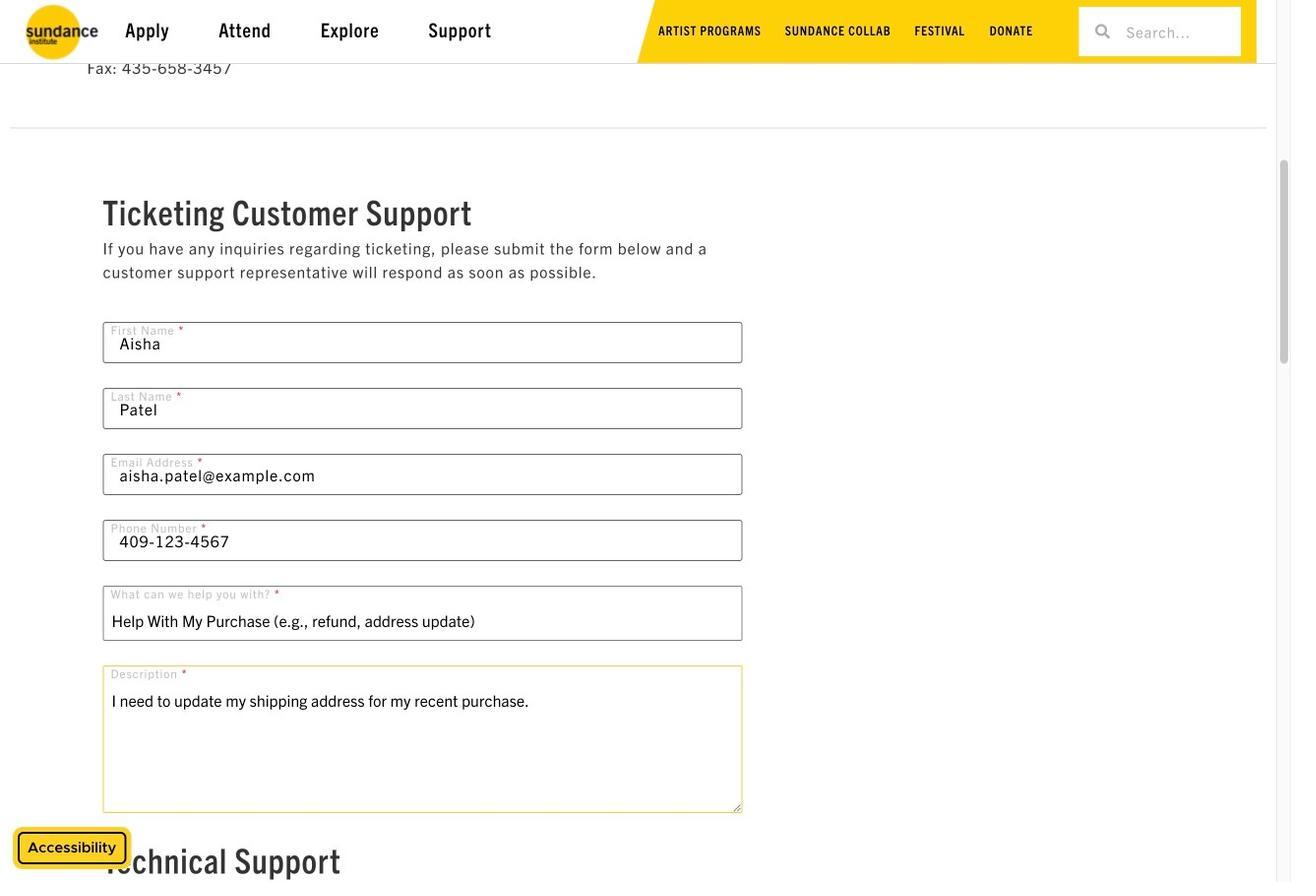 Task type: locate. For each thing, give the bounding box(es) containing it.
  text field
[[103, 322, 743, 363]]

sundance institute image
[[23, 2, 102, 61]]

  telephone field
[[103, 520, 743, 561]]

  email field
[[103, 454, 743, 495]]

None search field
[[1079, 7, 1241, 56]]

  text field
[[103, 388, 743, 429]]



Task type: describe. For each thing, give the bounding box(es) containing it.
Search... search field
[[1111, 7, 1241, 56]]

search image
[[1096, 24, 1111, 39]]

Please give us a detailed description of your issue *, including any film or event name,* so that we can better assist you. text field
[[103, 666, 743, 813]]



